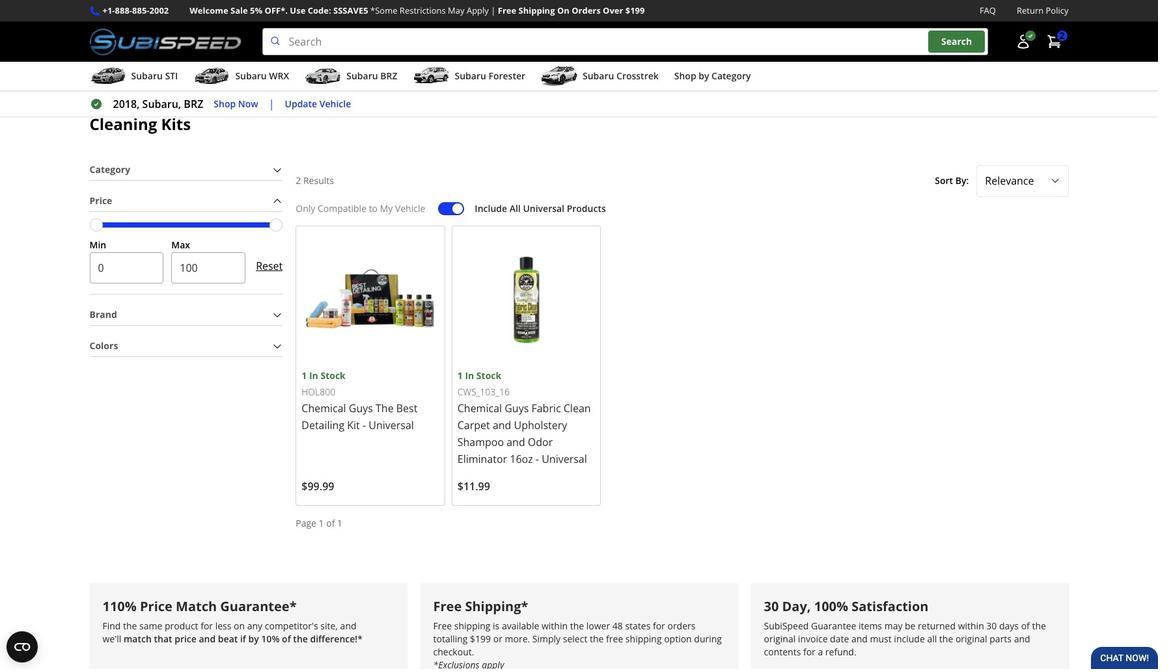 Task type: vqa. For each thing, say whether or not it's contained in the screenshot.
Write
no



Task type: locate. For each thing, give the bounding box(es) containing it.
0 vertical spatial -
[[363, 419, 366, 433]]

2 horizontal spatial for
[[803, 647, 816, 659]]

2 in from the left
[[465, 370, 474, 382]]

1 vertical spatial $199
[[470, 634, 491, 646]]

product
[[165, 621, 198, 633]]

1 horizontal spatial 2
[[1060, 30, 1065, 42]]

1 vertical spatial by
[[248, 634, 259, 646]]

a subaru crosstrek thumbnail image image
[[541, 66, 577, 86]]

the up match
[[123, 621, 137, 633]]

0 horizontal spatial original
[[764, 634, 796, 646]]

vehicle down a subaru brz thumbnail image in the top left of the page
[[319, 97, 351, 110]]

shop inside dropdown button
[[674, 70, 696, 82]]

0 vertical spatial cleaning kits
[[125, 84, 175, 96]]

| right apply on the left
[[491, 5, 496, 16]]

the inside find the same product for less on any competitor's site, and we'll
[[123, 621, 137, 633]]

in up cws_103_16
[[465, 370, 474, 382]]

1 vertical spatial shop
[[214, 97, 236, 110]]

48
[[612, 621, 623, 633]]

chemical for carpet
[[458, 402, 502, 416]]

subaru inside subaru sti dropdown button
[[131, 70, 163, 82]]

or
[[493, 634, 503, 646]]

2 vertical spatial universal
[[542, 452, 587, 467]]

within right returned
[[958, 621, 984, 633]]

a subaru sti thumbnail image image
[[90, 66, 126, 86]]

subaru brz button
[[305, 65, 397, 91]]

0 horizontal spatial price
[[90, 195, 112, 207]]

universal right all
[[523, 202, 564, 215]]

subaru up cleaning kits link
[[131, 70, 163, 82]]

0 horizontal spatial within
[[542, 621, 568, 633]]

shop
[[674, 70, 696, 82], [214, 97, 236, 110]]

stock for chemical guys the best detailing kit - universal
[[321, 370, 346, 382]]

1 horizontal spatial brz
[[380, 70, 397, 82]]

subaru inside subaru crosstrek dropdown button
[[583, 70, 614, 82]]

0 vertical spatial 2
[[1060, 30, 1065, 42]]

less
[[215, 621, 231, 633]]

2 vertical spatial of
[[282, 634, 291, 646]]

days
[[999, 621, 1019, 633]]

1 horizontal spatial price
[[140, 598, 172, 616]]

subaru for subaru sti
[[131, 70, 163, 82]]

and down days
[[1014, 634, 1030, 646]]

16oz
[[510, 452, 533, 467]]

1 horizontal spatial chemical
[[458, 402, 502, 416]]

only compatible to my vehicle
[[296, 202, 425, 215]]

subaru sti button
[[90, 65, 178, 91]]

stock inside 1 in stock hol800 chemical guys the best detailing kit - universal
[[321, 370, 346, 382]]

1 horizontal spatial |
[[491, 5, 496, 16]]

off*.
[[265, 5, 288, 16]]

0 horizontal spatial vehicle
[[319, 97, 351, 110]]

universal down the 'odor'
[[542, 452, 587, 467]]

1 vertical spatial 2
[[296, 174, 301, 187]]

30 day, 100% satisfaction subispeed guarantee items may be returned within 30 days of the original invoice date and must include all the original parts and contents for a refund.
[[764, 598, 1046, 659]]

110% price match guarantee*
[[103, 598, 297, 616]]

- right 'kit'
[[363, 419, 366, 433]]

1 vertical spatial brz
[[184, 97, 203, 111]]

include
[[894, 634, 925, 646]]

kits down subaru,
[[161, 113, 191, 135]]

1 horizontal spatial shop
[[674, 70, 696, 82]]

subaru forester
[[455, 70, 525, 82]]

guys inside 1 in stock cws_103_16 chemical guys fabric clean carpet and upholstery shampoo and odor eliminator 16oz - universal
[[505, 402, 529, 416]]

guys for -
[[349, 402, 373, 416]]

free
[[606, 634, 623, 646]]

cleaning kits down 2018,
[[90, 113, 191, 135]]

universal inside 1 in stock cws_103_16 chemical guys fabric clean carpet and upholstery shampoo and odor eliminator 16oz - universal
[[542, 452, 587, 467]]

2 vertical spatial free
[[433, 621, 452, 633]]

colors
[[90, 340, 118, 352]]

of right days
[[1021, 621, 1030, 633]]

shop for shop now
[[214, 97, 236, 110]]

chemical up detailing
[[302, 402, 346, 416]]

shop left now
[[214, 97, 236, 110]]

within inside 30 day, 100% satisfaction subispeed guarantee items may be returned within 30 days of the original invoice date and must include all the original parts and contents for a refund.
[[958, 621, 984, 633]]

subaru inside subaru forester dropdown button
[[455, 70, 486, 82]]

$199 inside free shipping is available within the lower 48 states for orders totalling $199 or more. simply select the free shipping option during checkout.
[[470, 634, 491, 646]]

any
[[247, 621, 262, 633]]

$199 left or
[[470, 634, 491, 646]]

and up shampoo
[[493, 419, 511, 433]]

0 vertical spatial |
[[491, 5, 496, 16]]

of right "page"
[[326, 518, 335, 530]]

1 vertical spatial -
[[536, 452, 539, 467]]

shipping down free shipping*
[[454, 621, 491, 633]]

kit
[[347, 419, 360, 433]]

0 horizontal spatial of
[[282, 634, 291, 646]]

shop now link
[[214, 97, 258, 112]]

find
[[103, 621, 121, 633]]

subispeed logo image
[[90, 28, 241, 55]]

code:
[[308, 5, 331, 16]]

1 horizontal spatial for
[[653, 621, 665, 633]]

and up difference!*
[[340, 621, 356, 633]]

1 horizontal spatial within
[[958, 621, 984, 633]]

2 results
[[296, 174, 334, 187]]

0 horizontal spatial for
[[201, 621, 213, 633]]

1 horizontal spatial original
[[956, 634, 987, 646]]

the right days
[[1032, 621, 1046, 633]]

0 vertical spatial cleaning
[[125, 84, 159, 96]]

over
[[603, 5, 623, 16]]

0 vertical spatial shipping
[[454, 621, 491, 633]]

subaru crosstrek
[[583, 70, 659, 82]]

subaru left forester
[[455, 70, 486, 82]]

0 vertical spatial of
[[326, 518, 335, 530]]

by inside dropdown button
[[699, 70, 709, 82]]

0 vertical spatial brz
[[380, 70, 397, 82]]

subaru inside subaru wrx dropdown button
[[235, 70, 267, 82]]

and up 16oz at the left of page
[[507, 436, 525, 450]]

in for chemical guys fabric clean carpet and upholstery shampoo and odor eliminator 16oz - universal
[[465, 370, 474, 382]]

1 horizontal spatial 30
[[987, 621, 997, 633]]

maximum slider
[[270, 219, 283, 232]]

0 vertical spatial by
[[699, 70, 709, 82]]

subaru right a subaru brz thumbnail image in the top left of the page
[[347, 70, 378, 82]]

min
[[90, 239, 106, 251]]

clean
[[564, 402, 591, 416]]

30 up subispeed
[[764, 598, 779, 616]]

0 horizontal spatial guys
[[349, 402, 373, 416]]

110%
[[103, 598, 137, 616]]

subaru inside 'subaru brz' dropdown button
[[347, 70, 378, 82]]

subaru up now
[[235, 70, 267, 82]]

is
[[493, 621, 500, 633]]

guys up 'kit'
[[349, 402, 373, 416]]

update vehicle
[[285, 97, 351, 110]]

chemical for detailing
[[302, 402, 346, 416]]

0 horizontal spatial brz
[[184, 97, 203, 111]]

brz left a subaru forester thumbnail image
[[380, 70, 397, 82]]

0 vertical spatial 30
[[764, 598, 779, 616]]

1 horizontal spatial of
[[326, 518, 335, 530]]

2 guys from the left
[[505, 402, 529, 416]]

in up hol800
[[309, 370, 318, 382]]

1 horizontal spatial vehicle
[[395, 202, 425, 215]]

find the same product for less on any competitor's site, and we'll
[[103, 621, 356, 646]]

sort
[[935, 174, 953, 187]]

original up contents on the bottom of the page
[[764, 634, 796, 646]]

carpet
[[458, 419, 490, 433]]

category
[[90, 163, 130, 176]]

1
[[302, 370, 307, 382], [458, 370, 463, 382], [319, 518, 324, 530], [337, 518, 342, 530]]

and down the items
[[852, 634, 868, 646]]

the down lower
[[590, 634, 604, 646]]

vehicle
[[319, 97, 351, 110], [395, 202, 425, 215]]

and
[[493, 419, 511, 433], [507, 436, 525, 450], [340, 621, 356, 633], [199, 634, 216, 646], [852, 634, 868, 646], [1014, 634, 1030, 646]]

1 horizontal spatial by
[[699, 70, 709, 82]]

in inside 1 in stock hol800 chemical guys the best detailing kit - universal
[[309, 370, 318, 382]]

free inside free shipping is available within the lower 48 states for orders totalling $199 or more. simply select the free shipping option during checkout.
[[433, 621, 452, 633]]

within
[[542, 621, 568, 633], [958, 621, 984, 633]]

price
[[175, 634, 197, 646]]

original left parts
[[956, 634, 987, 646]]

vehicle right my
[[395, 202, 425, 215]]

1 subaru from the left
[[131, 70, 163, 82]]

shipping down states
[[626, 634, 662, 646]]

1 horizontal spatial -
[[536, 452, 539, 467]]

1 within from the left
[[542, 621, 568, 633]]

30 up parts
[[987, 621, 997, 633]]

| right now
[[269, 97, 274, 111]]

brz right subaru,
[[184, 97, 203, 111]]

2 within from the left
[[958, 621, 984, 633]]

0 horizontal spatial 2
[[296, 174, 301, 187]]

30
[[764, 598, 779, 616], [987, 621, 997, 633]]

simply
[[532, 634, 561, 646]]

universal inside 1 in stock hol800 chemical guys the best detailing kit - universal
[[369, 419, 414, 433]]

button image
[[1015, 34, 1031, 50]]

Min text field
[[90, 253, 164, 284]]

chemical inside 1 in stock hol800 chemical guys the best detailing kit - universal
[[302, 402, 346, 416]]

1 stock from the left
[[321, 370, 346, 382]]

kits down sti
[[161, 84, 175, 96]]

cleaning down 2018,
[[90, 113, 157, 135]]

items
[[859, 621, 882, 633]]

1 in from the left
[[309, 370, 318, 382]]

shop now
[[214, 97, 258, 110]]

0 vertical spatial shop
[[674, 70, 696, 82]]

2 for 2 results
[[296, 174, 301, 187]]

subaru sti
[[131, 70, 178, 82]]

price inside dropdown button
[[90, 195, 112, 207]]

free for shipping
[[433, 621, 452, 633]]

free
[[498, 5, 516, 16], [433, 598, 462, 616], [433, 621, 452, 633]]

stock inside 1 in stock cws_103_16 chemical guys fabric clean carpet and upholstery shampoo and odor eliminator 16oz - universal
[[476, 370, 501, 382]]

guys inside 1 in stock hol800 chemical guys the best detailing kit - universal
[[349, 402, 373, 416]]

2
[[1060, 30, 1065, 42], [296, 174, 301, 187]]

contents
[[764, 647, 801, 659]]

chemical
[[302, 402, 346, 416], [458, 402, 502, 416]]

reset button
[[256, 251, 283, 282]]

$199 right over at the top of the page
[[625, 5, 645, 16]]

2 kits from the top
[[161, 113, 191, 135]]

1 chemical from the left
[[302, 402, 346, 416]]

if
[[240, 634, 246, 646]]

1 vertical spatial kits
[[161, 113, 191, 135]]

for inside 30 day, 100% satisfaction subispeed guarantee items may be returned within 30 days of the original invoice date and must include all the original parts and contents for a refund.
[[803, 647, 816, 659]]

- inside 1 in stock cws_103_16 chemical guys fabric clean carpet and upholstery shampoo and odor eliminator 16oz - universal
[[536, 452, 539, 467]]

1 vertical spatial vehicle
[[395, 202, 425, 215]]

1 vertical spatial free
[[433, 598, 462, 616]]

0 horizontal spatial shop
[[214, 97, 236, 110]]

price up same
[[140, 598, 172, 616]]

1 vertical spatial universal
[[369, 419, 414, 433]]

$99.99
[[302, 480, 334, 494]]

in inside 1 in stock cws_103_16 chemical guys fabric clean carpet and upholstery shampoo and odor eliminator 16oz - universal
[[465, 370, 474, 382]]

page 1 of 1
[[296, 518, 342, 530]]

of down competitor's
[[282, 634, 291, 646]]

1 guys from the left
[[349, 402, 373, 416]]

0 horizontal spatial in
[[309, 370, 318, 382]]

be
[[905, 621, 916, 633]]

0 vertical spatial vehicle
[[319, 97, 351, 110]]

2018,
[[113, 97, 140, 111]]

1 vertical spatial of
[[1021, 621, 1030, 633]]

subaru left crosstrek
[[583, 70, 614, 82]]

Max text field
[[171, 253, 246, 284]]

-
[[363, 419, 366, 433], [536, 452, 539, 467]]

0 vertical spatial price
[[90, 195, 112, 207]]

2 horizontal spatial of
[[1021, 621, 1030, 633]]

4 subaru from the left
[[455, 70, 486, 82]]

cleaning kits down the subaru sti
[[125, 84, 175, 96]]

the up select
[[570, 621, 584, 633]]

cleaning down the subaru sti
[[125, 84, 159, 96]]

subaru crosstrek button
[[541, 65, 659, 91]]

2002
[[149, 5, 169, 16]]

subispeed
[[764, 621, 809, 633]]

0 vertical spatial kits
[[161, 84, 175, 96]]

for inside find the same product for less on any competitor's site, and we'll
[[201, 621, 213, 633]]

within up simply
[[542, 621, 568, 633]]

policy
[[1046, 5, 1069, 16]]

a subaru forester thumbnail image image
[[413, 66, 450, 86]]

1 horizontal spatial $199
[[625, 5, 645, 16]]

2 stock from the left
[[476, 370, 501, 382]]

all
[[927, 634, 937, 646]]

2 chemical from the left
[[458, 402, 502, 416]]

chemical down cws_103_16
[[458, 402, 502, 416]]

1 horizontal spatial stock
[[476, 370, 501, 382]]

0 horizontal spatial -
[[363, 419, 366, 433]]

5 subaru from the left
[[583, 70, 614, 82]]

chemical inside 1 in stock cws_103_16 chemical guys fabric clean carpet and upholstery shampoo and odor eliminator 16oz - universal
[[458, 402, 502, 416]]

2 left results
[[296, 174, 301, 187]]

kits
[[161, 84, 175, 96], [161, 113, 191, 135]]

wrx
[[269, 70, 289, 82]]

may
[[448, 5, 465, 16]]

by left category at the top right of page
[[699, 70, 709, 82]]

0 vertical spatial $199
[[625, 5, 645, 16]]

return policy link
[[1017, 4, 1069, 18]]

reset
[[256, 259, 283, 274]]

2 subaru from the left
[[235, 70, 267, 82]]

shipping
[[454, 621, 491, 633], [626, 634, 662, 646]]

0 horizontal spatial chemical
[[302, 402, 346, 416]]

for left less
[[201, 621, 213, 633]]

now
[[238, 97, 258, 110]]

a subaru brz thumbnail image image
[[305, 66, 341, 86]]

subaru for subaru crosstrek
[[583, 70, 614, 82]]

stock up hol800
[[321, 370, 346, 382]]

home image
[[90, 85, 100, 96]]

for left a
[[803, 647, 816, 659]]

universal down the
[[369, 419, 414, 433]]

- right 16oz at the left of page
[[536, 452, 539, 467]]

1 vertical spatial price
[[140, 598, 172, 616]]

the right all
[[939, 634, 953, 646]]

include
[[475, 202, 507, 215]]

stock up cws_103_16
[[476, 370, 501, 382]]

1 horizontal spatial in
[[465, 370, 474, 382]]

for right states
[[653, 621, 665, 633]]

by right if
[[248, 634, 259, 646]]

0 horizontal spatial $199
[[470, 634, 491, 646]]

1 horizontal spatial guys
[[505, 402, 529, 416]]

2 down policy
[[1060, 30, 1065, 42]]

2 inside 'button'
[[1060, 30, 1065, 42]]

1 horizontal spatial shipping
[[626, 634, 662, 646]]

3 subaru from the left
[[347, 70, 378, 82]]

price up minimum slider
[[90, 195, 112, 207]]

0 horizontal spatial stock
[[321, 370, 346, 382]]

1 inside 1 in stock cws_103_16 chemical guys fabric clean carpet and upholstery shampoo and odor eliminator 16oz - universal
[[458, 370, 463, 382]]

subaru
[[131, 70, 163, 82], [235, 70, 267, 82], [347, 70, 378, 82], [455, 70, 486, 82], [583, 70, 614, 82]]

return
[[1017, 5, 1044, 16]]

subaru brz
[[347, 70, 397, 82]]

in
[[309, 370, 318, 382], [465, 370, 474, 382]]

guys up 'upholstery' in the left bottom of the page
[[505, 402, 529, 416]]

the
[[123, 621, 137, 633], [570, 621, 584, 633], [1032, 621, 1046, 633], [293, 634, 308, 646], [590, 634, 604, 646], [939, 634, 953, 646]]

shop by category
[[674, 70, 751, 82]]

brz inside dropdown button
[[380, 70, 397, 82]]

0 horizontal spatial |
[[269, 97, 274, 111]]

shop left category at the top right of page
[[674, 70, 696, 82]]



Task type: describe. For each thing, give the bounding box(es) containing it.
minimum slider
[[90, 219, 103, 232]]

guys for upholstery
[[505, 402, 529, 416]]

1 vertical spatial cleaning kits
[[90, 113, 191, 135]]

stock for chemical guys fabric clean carpet and upholstery shampoo and odor eliminator 16oz - universal
[[476, 370, 501, 382]]

1 vertical spatial cleaning
[[90, 113, 157, 135]]

parts
[[990, 634, 1012, 646]]

a
[[818, 647, 823, 659]]

restrictions
[[400, 5, 446, 16]]

during
[[694, 634, 722, 646]]

0 horizontal spatial shipping
[[454, 621, 491, 633]]

include all universal products
[[475, 202, 606, 215]]

guarantee*
[[220, 598, 297, 616]]

update vehicle button
[[285, 97, 351, 112]]

and inside find the same product for less on any competitor's site, and we'll
[[340, 621, 356, 633]]

2 button
[[1040, 29, 1069, 55]]

all
[[510, 202, 521, 215]]

checkout.
[[433, 647, 474, 659]]

satisfaction
[[852, 598, 929, 616]]

a subaru wrx thumbnail image image
[[194, 66, 230, 86]]

888-
[[115, 5, 132, 16]]

crosstrek
[[617, 70, 659, 82]]

totalling
[[433, 634, 468, 646]]

search
[[941, 35, 972, 48]]

by:
[[956, 174, 969, 187]]

refund.
[[825, 647, 857, 659]]

same
[[139, 621, 162, 633]]

0 horizontal spatial by
[[248, 634, 259, 646]]

orders
[[668, 621, 696, 633]]

category
[[712, 70, 751, 82]]

odor
[[528, 436, 553, 450]]

hol800
[[302, 386, 335, 399]]

use
[[290, 5, 306, 16]]

beat
[[218, 634, 238, 646]]

max
[[171, 239, 190, 251]]

within inside free shipping is available within the lower 48 states for orders totalling $199 or more. simply select the free shipping option during checkout.
[[542, 621, 568, 633]]

select... image
[[1050, 176, 1060, 186]]

*some
[[370, 5, 397, 16]]

1 vertical spatial shipping
[[626, 634, 662, 646]]

invoice
[[798, 634, 828, 646]]

subaru for subaru brz
[[347, 70, 378, 82]]

free shipping*
[[433, 598, 528, 616]]

2 for 2
[[1060, 30, 1065, 42]]

*some restrictions may apply | free shipping on orders over $199
[[370, 5, 645, 16]]

shop for shop by category
[[674, 70, 696, 82]]

guarantee
[[811, 621, 856, 633]]

my
[[380, 202, 393, 215]]

subaru wrx button
[[194, 65, 289, 91]]

match
[[176, 598, 217, 616]]

faq
[[980, 5, 996, 16]]

and left beat
[[199, 634, 216, 646]]

free for shipping*
[[433, 598, 462, 616]]

10%
[[261, 634, 280, 646]]

difference!*
[[310, 634, 363, 646]]

for inside free shipping is available within the lower 48 states for orders totalling $199 or more. simply select the free shipping option during checkout.
[[653, 621, 665, 633]]

products
[[567, 202, 606, 215]]

free shipping is available within the lower 48 states for orders totalling $199 or more. simply select the free shipping option during checkout.
[[433, 621, 722, 659]]

+1-888-885-2002 link
[[103, 4, 169, 18]]

subaru for subaru forester
[[455, 70, 486, 82]]

search input field
[[262, 28, 988, 55]]

0 horizontal spatial 30
[[764, 598, 779, 616]]

brand
[[90, 309, 117, 321]]

1 kits from the top
[[161, 84, 175, 96]]

on
[[557, 5, 570, 16]]

100%
[[814, 598, 848, 616]]

apply
[[467, 5, 489, 16]]

- inside 1 in stock hol800 chemical guys the best detailing kit - universal
[[363, 419, 366, 433]]

shipping
[[519, 5, 555, 16]]

1 in stock hol800 chemical guys the best detailing kit - universal
[[302, 370, 418, 433]]

0 vertical spatial universal
[[523, 202, 564, 215]]

more.
[[505, 634, 530, 646]]

subaru forester button
[[413, 65, 525, 91]]

chemical guys the best detailing kit - universal image
[[302, 231, 439, 369]]

shipping*
[[465, 598, 528, 616]]

may
[[885, 621, 903, 633]]

1 vertical spatial |
[[269, 97, 274, 111]]

2 original from the left
[[956, 634, 987, 646]]

cleaning kits link
[[125, 84, 186, 96]]

category button
[[90, 160, 283, 180]]

shampoo
[[458, 436, 504, 450]]

forester
[[489, 70, 525, 82]]

detailing
[[302, 419, 344, 433]]

1 inside 1 in stock hol800 chemical guys the best detailing kit - universal
[[302, 370, 307, 382]]

option
[[664, 634, 692, 646]]

select
[[563, 634, 587, 646]]

$11.99
[[458, 480, 490, 494]]

subaru,
[[142, 97, 181, 111]]

brand button
[[90, 306, 283, 326]]

chemical guys fabric clean carpet and upholstery shampoo and odor eliminator 16oz - universal image
[[458, 231, 595, 369]]

available
[[502, 621, 539, 633]]

in for chemical guys the best detailing kit - universal
[[309, 370, 318, 382]]

on
[[234, 621, 245, 633]]

of inside 30 day, 100% satisfaction subispeed guarantee items may be returned within 30 days of the original invoice date and must include all the original parts and contents for a refund.
[[1021, 621, 1030, 633]]

sale
[[230, 5, 248, 16]]

1 vertical spatial 30
[[987, 621, 997, 633]]

open widget image
[[7, 632, 38, 663]]

subaru for subaru wrx
[[235, 70, 267, 82]]

match
[[124, 634, 152, 646]]

date
[[830, 634, 849, 646]]

Select... button
[[977, 165, 1069, 197]]

price button
[[90, 191, 283, 211]]

1 original from the left
[[764, 634, 796, 646]]

+1-
[[103, 5, 115, 16]]

welcome
[[190, 5, 228, 16]]

cws_103_16
[[458, 386, 510, 399]]

the down competitor's
[[293, 634, 308, 646]]

search button
[[928, 31, 985, 53]]

2018, subaru, brz
[[113, 97, 203, 111]]

only
[[296, 202, 315, 215]]

+1-888-885-2002
[[103, 5, 169, 16]]

the
[[376, 402, 394, 416]]

0 vertical spatial free
[[498, 5, 516, 16]]

vehicle inside button
[[319, 97, 351, 110]]

we'll
[[103, 634, 121, 646]]



